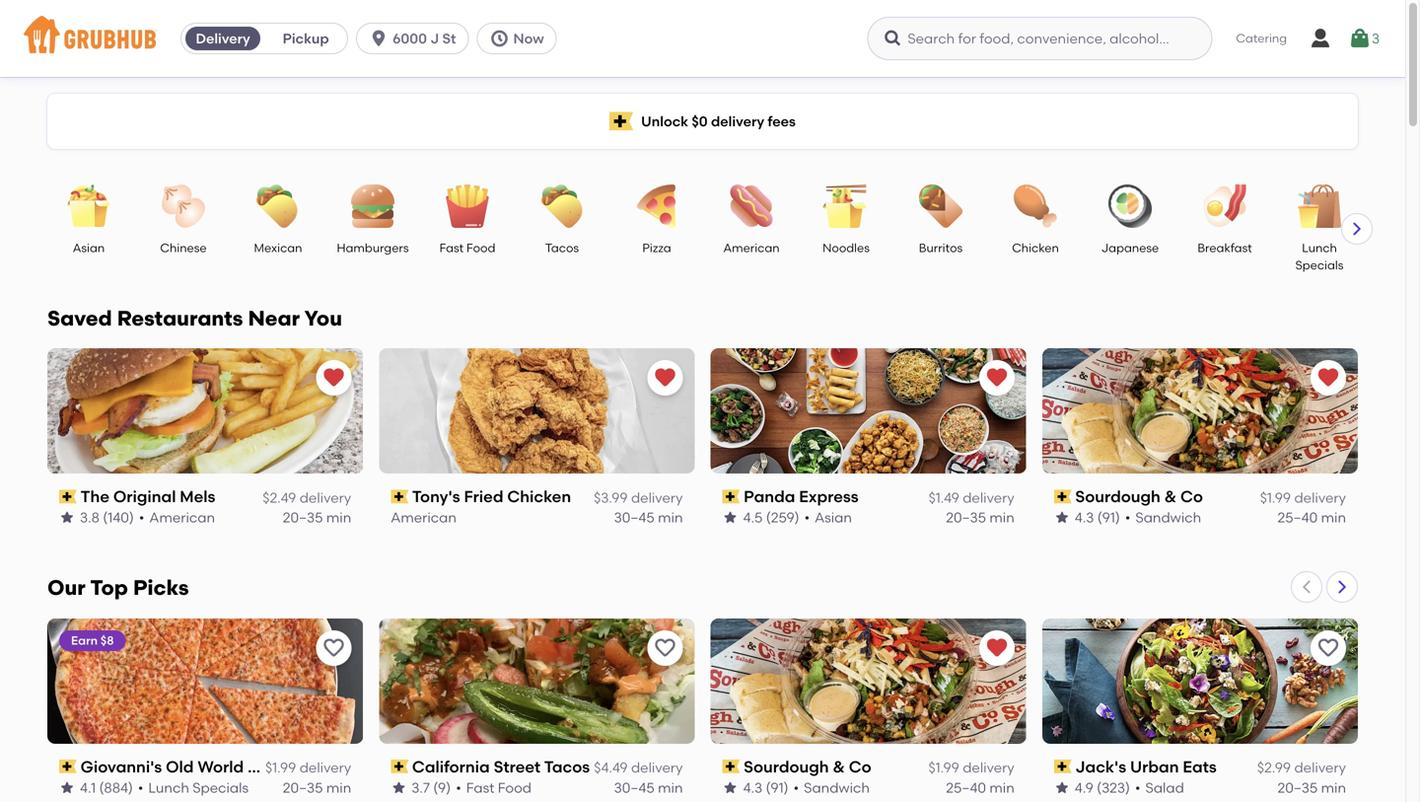 Task type: vqa. For each thing, say whether or not it's contained in the screenshot.


Task type: describe. For each thing, give the bounding box(es) containing it.
1 vertical spatial fast
[[466, 779, 495, 796]]

pizza image
[[623, 185, 692, 228]]

(323)
[[1097, 779, 1131, 796]]

min for jack's urban eats logo
[[1322, 779, 1347, 796]]

street
[[494, 757, 541, 776]]

proceed
[[1167, 730, 1224, 747]]

$3.99 delivery
[[594, 489, 683, 506]]

subscription pass image for the tony's fried chicken logo
[[391, 490, 408, 503]]

subscription pass image for giovanni's old world new york pizzeria f
[[59, 760, 77, 774]]

eats
[[1183, 757, 1217, 776]]

breakfast
[[1198, 241, 1253, 255]]

30–45 min for tony's fried chicken
[[614, 509, 683, 526]]

caret left icon image
[[1299, 579, 1315, 595]]

pickup button
[[265, 23, 347, 54]]

catering button
[[1223, 16, 1301, 61]]

0 horizontal spatial 25–40 min
[[946, 779, 1015, 796]]

fees
[[768, 113, 796, 130]]

american image
[[717, 185, 786, 228]]

(91) for subscription pass icon on the right of $1.49 delivery
[[1098, 509, 1121, 526]]

2 horizontal spatial american
[[724, 241, 780, 255]]

20–35 min for the original mels
[[283, 509, 352, 526]]

4.3 for star icon corresponding to sourdough & co  logo related to subscription pass icon on the right of $1.49 delivery
[[1075, 509, 1095, 526]]

co for subscription pass icon right of $4.49 delivery
[[849, 757, 872, 776]]

saved restaurant image
[[322, 366, 346, 390]]

subscription pass image for the original mels
[[59, 490, 77, 503]]

sourdough for subscription pass icon right of $4.49 delivery
[[744, 757, 829, 776]]

chicken image
[[1001, 185, 1071, 228]]

catering
[[1237, 31, 1288, 45]]

giovanni's old world new york pizzeria f
[[81, 757, 397, 776]]

earn
[[71, 633, 98, 648]]

0 horizontal spatial chicken
[[507, 487, 571, 506]]

• asian
[[805, 509, 852, 526]]

delivery
[[196, 30, 250, 47]]

3 button
[[1349, 21, 1380, 56]]

breakfast image
[[1191, 185, 1260, 228]]

delivery button
[[182, 23, 265, 54]]

hamburgers image
[[338, 185, 407, 228]]

old
[[166, 757, 194, 776]]

$1.99 delivery for subscription pass icon right of $4.49 delivery sourdough & co  logo
[[929, 759, 1015, 776]]

fried
[[464, 487, 504, 506]]

save this restaurant image for 3rd save this restaurant button from the right
[[322, 636, 346, 660]]

$2.99 delivery
[[1258, 759, 1347, 776]]

(140)
[[103, 509, 134, 526]]

• american
[[139, 509, 215, 526]]

panda
[[744, 487, 796, 506]]

• sandwich for subscription pass icon on the right of $1.49 delivery
[[1126, 509, 1202, 526]]

the
[[81, 487, 109, 506]]

$4.49 delivery
[[594, 759, 683, 776]]

• sandwich for subscription pass icon right of $4.49 delivery
[[794, 779, 870, 796]]

save this restaurant image for save this restaurant button for california
[[654, 636, 677, 660]]

star icon image for sourdough & co  logo related to subscription pass icon on the right of $1.49 delivery
[[1055, 510, 1070, 526]]

0 vertical spatial tacos
[[546, 241, 579, 255]]

star icon image for the "california street tacos logo"
[[391, 780, 407, 796]]

0 horizontal spatial svg image
[[883, 29, 903, 48]]

min for the tony's fried chicken logo
[[658, 509, 683, 526]]

mexican
[[254, 241, 302, 255]]

$1.49
[[929, 489, 960, 506]]

1 vertical spatial food
[[498, 779, 532, 796]]

to
[[1227, 730, 1241, 747]]

30–45 for california street tacos
[[614, 779, 655, 796]]

delivery for the tony's fried chicken logo
[[631, 489, 683, 506]]

1 vertical spatial asian
[[815, 509, 852, 526]]

asian image
[[54, 185, 123, 228]]

saved
[[47, 306, 112, 331]]

save this restaurant image
[[1317, 636, 1341, 660]]

main navigation navigation
[[0, 0, 1406, 77]]

california
[[412, 757, 490, 776]]

3.7 (9)
[[412, 779, 451, 796]]

saved restaurant button for the tony's fried chicken logo
[[648, 360, 683, 396]]

$2.99
[[1258, 759, 1292, 776]]

4.1
[[80, 779, 96, 796]]

0 horizontal spatial $1.99
[[265, 759, 296, 776]]

• for subscription pass icon right of $4.49 delivery
[[794, 779, 799, 796]]

delivery for the "california street tacos logo"
[[631, 759, 683, 776]]

0 vertical spatial asian
[[73, 241, 105, 255]]

6000
[[393, 30, 427, 47]]

panda express
[[744, 487, 859, 506]]

star icon image for subscription pass icon right of $4.49 delivery sourdough & co  logo
[[723, 780, 739, 796]]

noodles
[[823, 241, 870, 255]]

sourdough & co  logo image for subscription pass icon right of $4.49 delivery
[[711, 619, 1027, 744]]

• salad
[[1136, 779, 1185, 796]]

tony's fried chicken
[[412, 487, 571, 506]]

star icon image for panda express logo
[[723, 510, 739, 526]]

3.7
[[412, 779, 430, 796]]

4.5 (259)
[[743, 509, 800, 526]]

chinese
[[160, 241, 207, 255]]

lunch specials
[[1296, 241, 1344, 272]]

original
[[113, 487, 176, 506]]

0 horizontal spatial sandwich
[[804, 779, 870, 796]]

20–35 min for panda express
[[946, 509, 1015, 526]]

1 horizontal spatial svg image
[[1309, 27, 1333, 50]]

4.3 (91) for star icon corresponding to sourdough & co  logo related to subscription pass icon on the right of $1.49 delivery
[[1075, 509, 1121, 526]]

now
[[514, 30, 544, 47]]

hamburgers
[[337, 241, 409, 255]]

express
[[799, 487, 859, 506]]

min for subscription pass icon right of $4.49 delivery sourdough & co  logo
[[990, 779, 1015, 796]]

(259)
[[766, 509, 800, 526]]

• for subscription pass icon corresponding to panda express logo
[[805, 509, 810, 526]]

20–35 for jack's urban eats
[[1278, 779, 1318, 796]]

the original mels logo image
[[47, 348, 363, 474]]

20–35 min for jack's urban eats
[[1278, 779, 1347, 796]]

california street tacos logo image
[[379, 619, 695, 744]]

tony's
[[412, 487, 460, 506]]

25–40 for sourdough & co  logo related to subscription pass icon on the right of $1.49 delivery
[[1278, 509, 1318, 526]]

6000 j st button
[[356, 23, 477, 54]]

• for subscription pass image corresponding to the original mels
[[139, 509, 144, 526]]

1 vertical spatial sourdough & co
[[744, 757, 872, 776]]

california street tacos
[[412, 757, 590, 776]]

• for subscription pass icon related to jack's urban eats logo
[[1136, 779, 1141, 796]]

20–35 min for giovanni's old world new york pizzeria f
[[283, 779, 352, 796]]

lunch specials image
[[1286, 185, 1355, 228]]

(9)
[[433, 779, 451, 796]]

world
[[198, 757, 244, 776]]

proceed to checkout
[[1167, 730, 1310, 747]]

svg image for now
[[490, 29, 510, 48]]

min for giovanni's old world new york pizzeria f logo
[[326, 779, 352, 796]]

burritos
[[919, 241, 963, 255]]

1 vertical spatial specials
[[193, 779, 249, 796]]

restaurants
[[117, 306, 243, 331]]

subscription pass image right $4.49 delivery
[[723, 760, 740, 774]]

pizza
[[643, 241, 672, 255]]

urban
[[1131, 757, 1180, 776]]

sourdough & co  logo image for subscription pass icon on the right of $1.49 delivery
[[1043, 348, 1359, 474]]

unlock
[[642, 113, 689, 130]]

1 horizontal spatial specials
[[1296, 258, 1344, 272]]

1 save this restaurant button from the left
[[316, 630, 352, 666]]

japanese image
[[1096, 185, 1165, 228]]

delivery for panda express logo
[[963, 489, 1015, 506]]

now button
[[477, 23, 565, 54]]

20–35 for the original mels
[[283, 509, 323, 526]]



Task type: locate. For each thing, give the bounding box(es) containing it.
specials down world
[[193, 779, 249, 796]]

sourdough for subscription pass icon on the right of $1.49 delivery
[[1076, 487, 1161, 506]]

1 vertical spatial (91)
[[766, 779, 789, 796]]

co
[[1181, 487, 1204, 506], [849, 757, 872, 776]]

• for subscription pass icon associated with the "california street tacos logo"
[[456, 779, 461, 796]]

the original mels
[[81, 487, 215, 506]]

svg image for 6000 j st
[[369, 29, 389, 48]]

• lunch specials
[[138, 779, 249, 796]]

fast down "california street tacos"
[[466, 779, 495, 796]]

$4.49
[[594, 759, 628, 776]]

0 horizontal spatial sourdough & co
[[744, 757, 872, 776]]

0 vertical spatial caret right icon image
[[1350, 221, 1366, 237]]

$3.99
[[594, 489, 628, 506]]

0 vertical spatial specials
[[1296, 258, 1344, 272]]

2 horizontal spatial svg image
[[1349, 27, 1372, 50]]

subscription pass image left jack's
[[1055, 760, 1072, 774]]

star icon image for jack's urban eats logo
[[1055, 780, 1070, 796]]

pickup
[[283, 30, 329, 47]]

svg image left 6000
[[369, 29, 389, 48]]

2 save this restaurant button from the left
[[648, 630, 683, 666]]

4.1 (884)
[[80, 779, 133, 796]]

0 horizontal spatial sourdough & co  logo image
[[711, 619, 1027, 744]]

svg image inside the "now" "button"
[[490, 29, 510, 48]]

1 horizontal spatial fast
[[466, 779, 495, 796]]

0 horizontal spatial specials
[[193, 779, 249, 796]]

20–35 min down york
[[283, 779, 352, 796]]

$2.49
[[263, 489, 296, 506]]

0 vertical spatial sourdough
[[1076, 487, 1161, 506]]

chicken
[[1013, 241, 1059, 255], [507, 487, 571, 506]]

20–35 min down $2.99 delivery
[[1278, 779, 1347, 796]]

1 vertical spatial co
[[849, 757, 872, 776]]

jack's urban eats
[[1076, 757, 1217, 776]]

30–45 down $3.99 delivery
[[614, 509, 655, 526]]

you
[[305, 306, 342, 331]]

0 horizontal spatial • sandwich
[[794, 779, 870, 796]]

(884)
[[99, 779, 133, 796]]

j
[[431, 30, 439, 47]]

co for subscription pass icon on the right of $1.49 delivery
[[1181, 487, 1204, 506]]

1 save this restaurant image from the left
[[322, 636, 346, 660]]

fast down 'fast food' image on the top of the page
[[440, 241, 464, 255]]

30–45 min down $4.49 delivery
[[614, 779, 683, 796]]

0 vertical spatial 4.3 (91)
[[1075, 509, 1121, 526]]

min for sourdough & co  logo related to subscription pass icon on the right of $1.49 delivery
[[1322, 509, 1347, 526]]

lunch down old
[[148, 779, 189, 796]]

0 horizontal spatial 4.3 (91)
[[743, 779, 789, 796]]

fast food
[[440, 241, 496, 255]]

1 horizontal spatial asian
[[815, 509, 852, 526]]

20–35
[[283, 509, 323, 526], [946, 509, 987, 526], [283, 779, 323, 796], [1278, 779, 1318, 796]]

svg image inside 3 button
[[1349, 27, 1372, 50]]

0 horizontal spatial svg image
[[369, 29, 389, 48]]

tacos down tacos image
[[546, 241, 579, 255]]

$1.99 delivery for sourdough & co  logo related to subscription pass icon on the right of $1.49 delivery
[[1261, 489, 1347, 506]]

panda express logo image
[[711, 348, 1027, 474]]

subscription pass image for jack's urban eats logo
[[1055, 760, 1072, 774]]

star icon image for giovanni's old world new york pizzeria f logo
[[59, 780, 75, 796]]

20–35 min down $2.49 delivery
[[283, 509, 352, 526]]

$1.99 delivery for giovanni's old world new york pizzeria f logo
[[265, 759, 352, 776]]

20–35 down york
[[283, 779, 323, 796]]

0 vertical spatial 30–45
[[614, 509, 655, 526]]

1 horizontal spatial &
[[1165, 487, 1177, 506]]

sourdough & co  logo image
[[1043, 348, 1359, 474], [711, 619, 1027, 744]]

american down tony's
[[391, 509, 457, 526]]

4.9 (323)
[[1075, 779, 1131, 796]]

1 horizontal spatial 25–40
[[1278, 509, 1318, 526]]

0 vertical spatial 4.3
[[1075, 509, 1095, 526]]

svg image left now
[[490, 29, 510, 48]]

0 vertical spatial lunch
[[1303, 241, 1338, 255]]

asian down asian image
[[73, 241, 105, 255]]

2 30–45 from the top
[[614, 779, 655, 796]]

f
[[388, 757, 397, 776]]

Search for food, convenience, alcohol... search field
[[868, 17, 1213, 60]]

0 vertical spatial food
[[467, 241, 496, 255]]

• sandwich
[[1126, 509, 1202, 526], [794, 779, 870, 796]]

tony's fried chicken logo image
[[379, 348, 695, 474]]

1 svg image from the left
[[369, 29, 389, 48]]

subscription pass image for the "california street tacos logo"
[[391, 760, 408, 774]]

1 vertical spatial subscription pass image
[[59, 760, 77, 774]]

1 vertical spatial tacos
[[544, 757, 590, 776]]

chinese image
[[149, 185, 218, 228]]

4.3 for star icon corresponding to subscription pass icon right of $4.49 delivery sourdough & co  logo
[[743, 779, 763, 796]]

subscription pass image for panda express logo
[[723, 490, 740, 503]]

2 svg image from the left
[[490, 29, 510, 48]]

0 vertical spatial &
[[1165, 487, 1177, 506]]

0 horizontal spatial save this restaurant image
[[322, 636, 346, 660]]

0 horizontal spatial co
[[849, 757, 872, 776]]

caret right icon image
[[1350, 221, 1366, 237], [1335, 579, 1351, 595]]

4.5
[[743, 509, 763, 526]]

food down street
[[498, 779, 532, 796]]

1 vertical spatial lunch
[[148, 779, 189, 796]]

1 horizontal spatial (91)
[[1098, 509, 1121, 526]]

1 vertical spatial sourdough & co  logo image
[[711, 619, 1027, 744]]

save this restaurant image
[[322, 636, 346, 660], [654, 636, 677, 660]]

1 horizontal spatial $1.99 delivery
[[929, 759, 1015, 776]]

1 horizontal spatial 4.3
[[1075, 509, 1095, 526]]

2 subscription pass image from the top
[[59, 760, 77, 774]]

grubhub plus flag logo image
[[610, 112, 634, 131]]

1 horizontal spatial american
[[391, 509, 457, 526]]

1 horizontal spatial sourdough & co
[[1076, 487, 1204, 506]]

saved restaurant image
[[654, 366, 677, 390], [985, 366, 1009, 390], [1317, 366, 1341, 390], [985, 636, 1009, 660]]

sandwich
[[1136, 509, 1202, 526], [804, 779, 870, 796]]

asian
[[73, 241, 105, 255], [815, 509, 852, 526]]

1 horizontal spatial 4.3 (91)
[[1075, 509, 1121, 526]]

min
[[326, 509, 352, 526], [658, 509, 683, 526], [990, 509, 1015, 526], [1322, 509, 1347, 526], [326, 779, 352, 796], [658, 779, 683, 796], [990, 779, 1015, 796], [1322, 779, 1347, 796]]

subscription pass image left "giovanni's"
[[59, 760, 77, 774]]

3
[[1372, 30, 1380, 47]]

svg image
[[1309, 27, 1333, 50], [1349, 27, 1372, 50], [883, 29, 903, 48]]

4.3
[[1075, 509, 1095, 526], [743, 779, 763, 796]]

0 horizontal spatial sourdough
[[744, 757, 829, 776]]

food
[[467, 241, 496, 255], [498, 779, 532, 796]]

jack's
[[1076, 757, 1127, 776]]

1 vertical spatial 25–40
[[946, 779, 987, 796]]

1 horizontal spatial chicken
[[1013, 241, 1059, 255]]

saved restaurant button
[[316, 360, 352, 396], [648, 360, 683, 396], [980, 360, 1015, 396], [1311, 360, 1347, 396], [980, 630, 1015, 666]]

$1.99
[[1261, 489, 1292, 506], [265, 759, 296, 776], [929, 759, 960, 776]]

0 horizontal spatial &
[[833, 757, 845, 776]]

saved restaurant button for panda express logo
[[980, 360, 1015, 396]]

1 horizontal spatial • sandwich
[[1126, 509, 1202, 526]]

mels
[[180, 487, 215, 506]]

earn $8
[[71, 633, 114, 648]]

star icon image for the original mels logo
[[59, 510, 75, 526]]

3 save this restaurant button from the left
[[1311, 630, 1347, 666]]

20–35 down $2.99 delivery
[[1278, 779, 1318, 796]]

st
[[443, 30, 456, 47]]

$8
[[101, 633, 114, 648]]

• fast food
[[456, 779, 532, 796]]

salad
[[1146, 779, 1185, 796]]

1 vertical spatial caret right icon image
[[1335, 579, 1351, 595]]

tacos image
[[528, 185, 597, 228]]

lunch down lunch specials image
[[1303, 241, 1338, 255]]

0 vertical spatial 30–45 min
[[614, 509, 683, 526]]

1 30–45 min from the top
[[614, 509, 683, 526]]

1 horizontal spatial lunch
[[1303, 241, 1338, 255]]

0 vertical spatial fast
[[440, 241, 464, 255]]

min for the original mels logo
[[326, 509, 352, 526]]

tacos left $4.49 at the left of page
[[544, 757, 590, 776]]

1 vertical spatial 25–40 min
[[946, 779, 1015, 796]]

giovanni's old world new york pizzeria f logo image
[[47, 619, 363, 744]]

sourdough & co
[[1076, 487, 1204, 506], [744, 757, 872, 776]]

• for subscription pass icon on the right of $1.49 delivery
[[1126, 509, 1131, 526]]

30–45 down $4.49 delivery
[[614, 779, 655, 796]]

20–35 for giovanni's old world new york pizzeria f
[[283, 779, 323, 796]]

1 horizontal spatial 25–40 min
[[1278, 509, 1347, 526]]

top
[[90, 575, 128, 600]]

svg image
[[369, 29, 389, 48], [490, 29, 510, 48]]

american down mels
[[149, 509, 215, 526]]

30–45 min down $3.99 delivery
[[614, 509, 683, 526]]

picks
[[133, 575, 189, 600]]

fast
[[440, 241, 464, 255], [466, 779, 495, 796]]

1 vertical spatial chicken
[[507, 487, 571, 506]]

1 horizontal spatial save this restaurant button
[[648, 630, 683, 666]]

30–45 min
[[614, 509, 683, 526], [614, 779, 683, 796]]

4.9
[[1075, 779, 1094, 796]]

$1.49 delivery
[[929, 489, 1015, 506]]

30–45 min for california street tacos
[[614, 779, 683, 796]]

0 vertical spatial chicken
[[1013, 241, 1059, 255]]

saved restaurants near you
[[47, 306, 342, 331]]

0 horizontal spatial asian
[[73, 241, 105, 255]]

2 save this restaurant image from the left
[[654, 636, 677, 660]]

6000 j st
[[393, 30, 456, 47]]

proceed to checkout button
[[1106, 721, 1371, 757]]

chicken right fried
[[507, 487, 571, 506]]

delivery for the original mels logo
[[300, 489, 352, 506]]

1 horizontal spatial sourdough
[[1076, 487, 1161, 506]]

food down 'fast food' image on the top of the page
[[467, 241, 496, 255]]

0 horizontal spatial american
[[149, 509, 215, 526]]

1 horizontal spatial co
[[1181, 487, 1204, 506]]

1 horizontal spatial sourdough & co  logo image
[[1043, 348, 1359, 474]]

asian down express
[[815, 509, 852, 526]]

(91) for subscription pass icon right of $4.49 delivery
[[766, 779, 789, 796]]

0 horizontal spatial fast
[[440, 241, 464, 255]]

subscription pass image
[[59, 490, 77, 503], [59, 760, 77, 774]]

lunch inside lunch specials
[[1303, 241, 1338, 255]]

fast food image
[[433, 185, 502, 228]]

american down american 'image'
[[724, 241, 780, 255]]

save this restaurant button for jack's
[[1311, 630, 1347, 666]]

1 subscription pass image from the top
[[59, 490, 77, 503]]

2 30–45 min from the top
[[614, 779, 683, 796]]

• for giovanni's old world new york pizzeria f's subscription pass image
[[138, 779, 143, 796]]

subscription pass image left the
[[59, 490, 77, 503]]

new
[[248, 757, 283, 776]]

our
[[47, 575, 86, 600]]

checkout
[[1244, 730, 1310, 747]]

min for panda express logo
[[990, 509, 1015, 526]]

american
[[724, 241, 780, 255], [149, 509, 215, 526], [391, 509, 457, 526]]

1 horizontal spatial food
[[498, 779, 532, 796]]

1 vertical spatial 30–45
[[614, 779, 655, 796]]

mexican image
[[244, 185, 313, 228]]

our top picks
[[47, 575, 189, 600]]

1 vertical spatial 4.3 (91)
[[743, 779, 789, 796]]

0 horizontal spatial (91)
[[766, 779, 789, 796]]

lunch
[[1303, 241, 1338, 255], [148, 779, 189, 796]]

25–40 for subscription pass icon right of $4.49 delivery sourdough & co  logo
[[946, 779, 987, 796]]

unlock $0 delivery fees
[[642, 113, 796, 130]]

0 vertical spatial sourdough & co  logo image
[[1043, 348, 1359, 474]]

pizzeria
[[324, 757, 385, 776]]

20–35 down $2.49 delivery
[[283, 509, 323, 526]]

subscription pass image
[[391, 490, 408, 503], [723, 490, 740, 503], [1055, 490, 1072, 503], [391, 760, 408, 774], [723, 760, 740, 774], [1055, 760, 1072, 774]]

1 horizontal spatial svg image
[[490, 29, 510, 48]]

svg image inside 6000 j st 'button'
[[369, 29, 389, 48]]

subscription pass image right pizzeria
[[391, 760, 408, 774]]

2 horizontal spatial $1.99
[[1261, 489, 1292, 506]]

giovanni's
[[81, 757, 162, 776]]

2 horizontal spatial $1.99 delivery
[[1261, 489, 1347, 506]]

saved restaurant button for the original mels logo
[[316, 360, 352, 396]]

chicken down the chicken image
[[1013, 241, 1059, 255]]

star icon image
[[59, 510, 75, 526], [723, 510, 739, 526], [1055, 510, 1070, 526], [59, 780, 75, 796], [391, 780, 407, 796], [723, 780, 739, 796], [1055, 780, 1070, 796]]

0 horizontal spatial 4.3
[[743, 779, 763, 796]]

3.8 (140)
[[80, 509, 134, 526]]

•
[[139, 509, 144, 526], [805, 509, 810, 526], [1126, 509, 1131, 526], [138, 779, 143, 796], [456, 779, 461, 796], [794, 779, 799, 796], [1136, 779, 1141, 796]]

delivery for jack's urban eats logo
[[1295, 759, 1347, 776]]

3.8
[[80, 509, 100, 526]]

near
[[248, 306, 300, 331]]

subscription pass image right $1.49 delivery
[[1055, 490, 1072, 503]]

1 horizontal spatial $1.99
[[929, 759, 960, 776]]

20–35 for panda express
[[946, 509, 987, 526]]

tacos
[[546, 241, 579, 255], [544, 757, 590, 776]]

0 vertical spatial 25–40 min
[[1278, 509, 1347, 526]]

1 vertical spatial sandwich
[[804, 779, 870, 796]]

1 horizontal spatial sandwich
[[1136, 509, 1202, 526]]

20–35 min down $1.49 delivery
[[946, 509, 1015, 526]]

0 vertical spatial sourdough & co
[[1076, 487, 1204, 506]]

0 vertical spatial subscription pass image
[[59, 490, 77, 503]]

specials down lunch specials image
[[1296, 258, 1344, 272]]

0 vertical spatial • sandwich
[[1126, 509, 1202, 526]]

0 horizontal spatial lunch
[[148, 779, 189, 796]]

1 vertical spatial sourdough
[[744, 757, 829, 776]]

$2.49 delivery
[[263, 489, 352, 506]]

4.3 (91) for star icon corresponding to subscription pass icon right of $4.49 delivery sourdough & co  logo
[[743, 779, 789, 796]]

0 horizontal spatial food
[[467, 241, 496, 255]]

min for the "california street tacos logo"
[[658, 779, 683, 796]]

1 vertical spatial 4.3
[[743, 779, 763, 796]]

noodles image
[[812, 185, 881, 228]]

subscription pass image left tony's
[[391, 490, 408, 503]]

japanese
[[1102, 241, 1160, 255]]

&
[[1165, 487, 1177, 506], [833, 757, 845, 776]]

0 vertical spatial sandwich
[[1136, 509, 1202, 526]]

0 vertical spatial (91)
[[1098, 509, 1121, 526]]

0 vertical spatial co
[[1181, 487, 1204, 506]]

york
[[286, 757, 320, 776]]

jack's urban eats logo image
[[1043, 619, 1359, 744]]

1 30–45 from the top
[[614, 509, 655, 526]]

delivery for giovanni's old world new york pizzeria f logo
[[300, 759, 352, 776]]

1 vertical spatial 30–45 min
[[614, 779, 683, 796]]

0 horizontal spatial 25–40
[[946, 779, 987, 796]]

25–40 min
[[1278, 509, 1347, 526], [946, 779, 1015, 796]]

0 horizontal spatial $1.99 delivery
[[265, 759, 352, 776]]

burritos image
[[907, 185, 976, 228]]

1 vertical spatial &
[[833, 757, 845, 776]]

2 horizontal spatial save this restaurant button
[[1311, 630, 1347, 666]]

30–45 for tony's fried chicken
[[614, 509, 655, 526]]

(91)
[[1098, 509, 1121, 526], [766, 779, 789, 796]]

1 horizontal spatial save this restaurant image
[[654, 636, 677, 660]]

1 vertical spatial • sandwich
[[794, 779, 870, 796]]

20–35 down $1.49 delivery
[[946, 509, 987, 526]]

0 horizontal spatial save this restaurant button
[[316, 630, 352, 666]]

subscription pass image left "panda"
[[723, 490, 740, 503]]

save this restaurant button for california
[[648, 630, 683, 666]]



